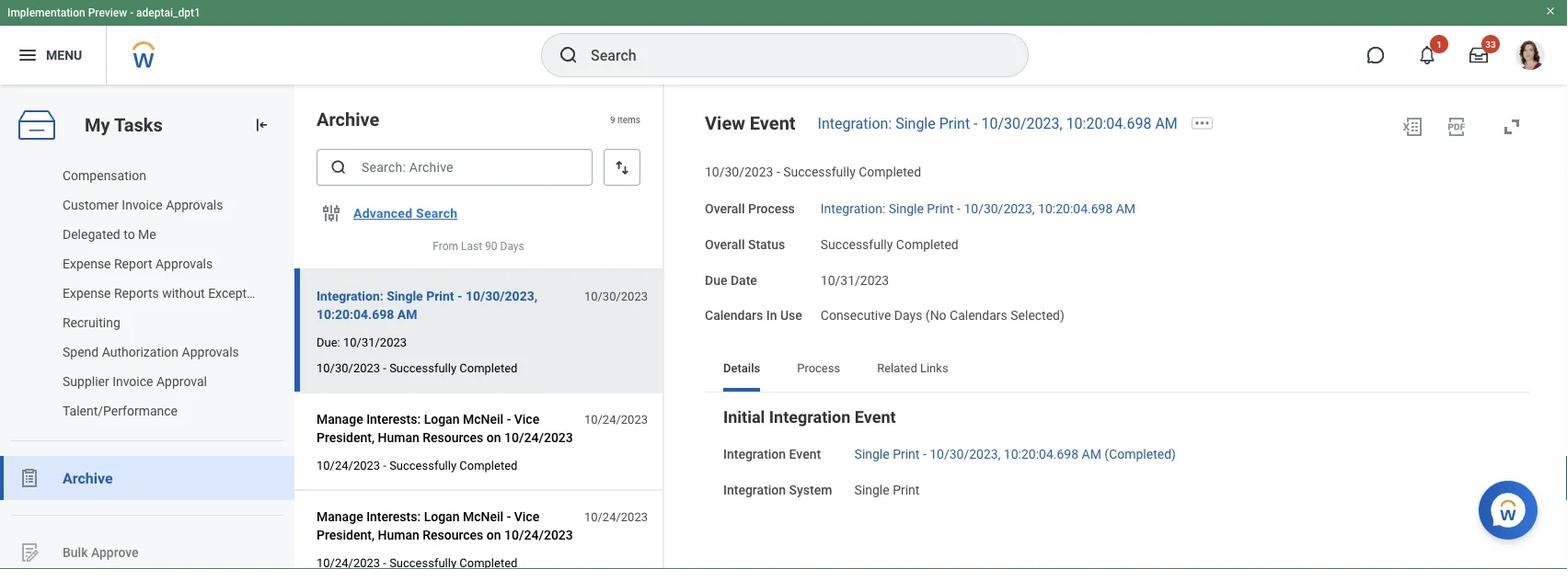 Task type: vqa. For each thing, say whether or not it's contained in the screenshot.
Average Compa-Ratio
no



Task type: locate. For each thing, give the bounding box(es) containing it.
configure image
[[320, 202, 342, 225]]

1 horizontal spatial 10/30/2023
[[584, 289, 648, 303]]

10/31/2023 right the due:
[[343, 335, 407, 349]]

expense reports without exceptions
[[63, 286, 271, 301]]

completed
[[859, 165, 921, 180], [896, 237, 959, 252], [459, 361, 517, 375], [459, 459, 517, 473]]

1 vertical spatial 10/30/2023
[[584, 289, 648, 303]]

sort image
[[613, 158, 631, 177]]

10/30/2023,
[[981, 115, 1063, 132], [964, 201, 1035, 216], [466, 289, 538, 304], [930, 447, 1001, 462]]

invoice down spend authorization approvals "button"
[[112, 374, 153, 389]]

event right view
[[750, 112, 796, 134]]

expense up recruiting
[[63, 286, 111, 301]]

days
[[500, 240, 524, 253], [894, 308, 922, 323]]

process
[[748, 201, 795, 216], [797, 361, 840, 375]]

successfully completed
[[821, 237, 959, 252]]

0 horizontal spatial 10/30/2023
[[317, 361, 380, 375]]

1 vice from the top
[[514, 412, 539, 427]]

logan
[[424, 412, 460, 427], [424, 509, 460, 525]]

tab list
[[705, 348, 1530, 392]]

approvals inside button
[[166, 197, 223, 213]]

days inside calendars in use element
[[894, 308, 922, 323]]

1 overall from the top
[[705, 201, 745, 216]]

export to excel image
[[1401, 116, 1424, 138]]

1 horizontal spatial 10/30/2023 - successfully completed
[[705, 165, 921, 180]]

to
[[124, 227, 135, 242]]

1 vertical spatial integration
[[723, 447, 786, 462]]

2 manage interests: logan mcneil - vice president, human resources on 10/24/2023 button from the top
[[317, 506, 574, 547]]

2 interests: from the top
[[366, 509, 421, 525]]

1 horizontal spatial archive
[[317, 109, 379, 130]]

approvals up approval
[[182, 345, 239, 360]]

1 vertical spatial approvals
[[156, 256, 213, 271]]

integration for integration system
[[723, 483, 786, 498]]

0 vertical spatial 10/31/2023
[[821, 273, 889, 288]]

process up initial integration event
[[797, 361, 840, 375]]

10/30/2023 - successfully completed
[[705, 165, 921, 180], [317, 361, 517, 375]]

resources up 10/24/2023 - successfully completed
[[423, 430, 483, 445]]

2 human from the top
[[378, 528, 419, 543]]

implementation preview -   adeptai_dpt1
[[7, 6, 200, 19]]

10:20:04.698
[[1066, 115, 1152, 132], [1038, 201, 1113, 216], [317, 307, 394, 322], [1004, 447, 1079, 462]]

approvals for expense report approvals
[[156, 256, 213, 271]]

2 vertical spatial event
[[789, 447, 821, 462]]

integration down the 'integration event'
[[723, 483, 786, 498]]

approvals up without
[[156, 256, 213, 271]]

0 vertical spatial archive
[[317, 109, 379, 130]]

integration down initial
[[723, 447, 786, 462]]

2 vertical spatial approvals
[[182, 345, 239, 360]]

approvals inside "button"
[[182, 345, 239, 360]]

delegated to me
[[63, 227, 156, 242]]

0 horizontal spatial 10/31/2023
[[343, 335, 407, 349]]

0 vertical spatial vice
[[514, 412, 539, 427]]

approvals inside button
[[156, 256, 213, 271]]

calendars down the due date
[[705, 308, 763, 323]]

1 logan from the top
[[424, 412, 460, 427]]

1 vertical spatial integration: single print - 10/30/2023, 10:20:04.698 am link
[[821, 198, 1136, 216]]

1 vertical spatial expense
[[63, 286, 111, 301]]

- inside menu banner
[[130, 6, 134, 19]]

manage interests: logan mcneil - vice president, human resources on 10/24/2023 up 10/24/2023 - successfully completed
[[317, 412, 573, 445]]

logan down 10/24/2023 - successfully completed
[[424, 509, 460, 525]]

2 mcneil from the top
[[463, 509, 504, 525]]

selected)
[[1011, 308, 1065, 323]]

transformation import image
[[252, 116, 271, 134]]

0 vertical spatial expense
[[63, 256, 111, 271]]

spend authorization approvals button
[[0, 338, 276, 367]]

1 vertical spatial logan
[[424, 509, 460, 525]]

integration
[[769, 408, 851, 427], [723, 447, 786, 462], [723, 483, 786, 498]]

33
[[1485, 39, 1496, 50]]

human down 10/24/2023 - successfully completed
[[378, 528, 419, 543]]

mcneil up 10/24/2023 - successfully completed
[[463, 412, 504, 427]]

customer
[[63, 197, 119, 213]]

menu
[[46, 47, 82, 63]]

print
[[939, 115, 970, 132], [927, 201, 954, 216], [426, 289, 454, 304], [893, 447, 920, 462], [893, 483, 920, 498]]

overall up overall status
[[705, 201, 745, 216]]

archive right transformation import 'image'
[[317, 109, 379, 130]]

overall up the due date
[[705, 237, 745, 252]]

links
[[920, 361, 948, 375]]

successfully
[[783, 165, 856, 180], [821, 237, 893, 252], [389, 361, 456, 375], [389, 459, 456, 473]]

2 vice from the top
[[514, 509, 539, 525]]

inbox large image
[[1470, 46, 1488, 64]]

2 logan from the top
[[424, 509, 460, 525]]

integration system
[[723, 483, 832, 498]]

1 horizontal spatial 10/31/2023
[[821, 273, 889, 288]]

resources down 10/24/2023 - successfully completed
[[423, 528, 483, 543]]

date
[[731, 273, 757, 288]]

approvals for spend authorization approvals
[[182, 345, 239, 360]]

invoice
[[122, 197, 163, 213], [112, 374, 153, 389]]

view printable version (pdf) image
[[1446, 116, 1468, 138]]

1 manage interests: logan mcneil - vice president, human resources on 10/24/2023 from the top
[[317, 412, 573, 445]]

integration: single print - 10/30/2023, 10:20:04.698 am for overall process
[[821, 201, 1136, 216]]

0 vertical spatial overall
[[705, 201, 745, 216]]

interests: up 10/24/2023 - successfully completed
[[366, 412, 421, 427]]

1 vertical spatial interests:
[[366, 509, 421, 525]]

event down related
[[855, 408, 896, 427]]

manage interests: logan mcneil - vice president, human resources on 10/24/2023 button up 10/24/2023 - successfully completed
[[317, 409, 574, 449]]

menu banner
[[0, 0, 1567, 85]]

1 vertical spatial manage interests: logan mcneil - vice president, human resources on 10/24/2023 button
[[317, 506, 574, 547]]

integration: inside integration: single print - 10/30/2023, 10:20:04.698 am link
[[821, 201, 886, 216]]

0 vertical spatial mcneil
[[463, 412, 504, 427]]

1 vertical spatial vice
[[514, 509, 539, 525]]

1 vertical spatial integration:
[[821, 201, 886, 216]]

search
[[416, 206, 458, 221]]

10/30/2023, inside integration: single print - 10/30/2023, 10:20:04.698 am
[[466, 289, 538, 304]]

single print - 10/30/2023, 10:20:04.698 am (completed)
[[854, 447, 1176, 462]]

human up 10/24/2023 - successfully completed
[[378, 430, 419, 445]]

1 vertical spatial human
[[378, 528, 419, 543]]

spend authorization approvals
[[63, 345, 239, 360]]

integration up the 'integration event'
[[769, 408, 851, 427]]

0 vertical spatial 10/30/2023
[[705, 165, 773, 180]]

approvals
[[166, 197, 223, 213], [156, 256, 213, 271], [182, 345, 239, 360]]

archive right clipboard 'image' at the left of the page
[[63, 470, 113, 487]]

mcneil down 10/24/2023 - successfully completed
[[463, 509, 504, 525]]

list
[[0, 117, 294, 426]]

1 vertical spatial manage
[[317, 509, 363, 525]]

am
[[1155, 115, 1178, 132], [1116, 201, 1136, 216], [397, 307, 417, 322], [1082, 447, 1101, 462]]

2 vertical spatial integration
[[723, 483, 786, 498]]

mcneil for first manage interests: logan mcneil - vice president, human resources on 10/24/2023 button from the bottom of the item list element
[[463, 509, 504, 525]]

event for view event
[[750, 112, 796, 134]]

0 vertical spatial search image
[[558, 44, 580, 66]]

0 vertical spatial on
[[487, 430, 501, 445]]

0 horizontal spatial 10/30/2023 - successfully completed
[[317, 361, 517, 375]]

manage interests: logan mcneil - vice president, human resources on 10/24/2023 button
[[317, 409, 574, 449], [317, 506, 574, 547]]

10/24/2023 - successfully completed
[[317, 459, 517, 473]]

2 on from the top
[[487, 528, 501, 543]]

2 vertical spatial integration: single print - 10/30/2023, 10:20:04.698 am
[[317, 289, 538, 322]]

archive inside button
[[63, 470, 113, 487]]

1 vertical spatial on
[[487, 528, 501, 543]]

0 vertical spatial manage interests: logan mcneil - vice president, human resources on 10/24/2023
[[317, 412, 573, 445]]

initial integration event
[[723, 408, 896, 427]]

calendars right (no
[[950, 308, 1007, 323]]

1 vertical spatial days
[[894, 308, 922, 323]]

0 vertical spatial approvals
[[166, 197, 223, 213]]

expense for expense report approvals
[[63, 256, 111, 271]]

0 vertical spatial manage interests: logan mcneil - vice president, human resources on 10/24/2023 button
[[317, 409, 574, 449]]

manage interests: logan mcneil - vice president, human resources on 10/24/2023 down 10/24/2023 - successfully completed
[[317, 509, 573, 543]]

10/30/2023 - successfully completed up overall process at top
[[705, 165, 921, 180]]

2 vertical spatial integration:
[[317, 289, 384, 304]]

1 vertical spatial mcneil
[[463, 509, 504, 525]]

1 vertical spatial manage interests: logan mcneil - vice president, human resources on 10/24/2023
[[317, 509, 573, 543]]

in
[[766, 308, 777, 323]]

interests: down 10/24/2023 - successfully completed
[[366, 509, 421, 525]]

10/30/2023
[[705, 165, 773, 180], [584, 289, 648, 303], [317, 361, 380, 375]]

invoice inside "button"
[[112, 374, 153, 389]]

0 vertical spatial manage
[[317, 412, 363, 427]]

integration for integration event
[[723, 447, 786, 462]]

integration: single print - 10/30/2023, 10:20:04.698 am button
[[317, 285, 574, 326]]

1 vertical spatial process
[[797, 361, 840, 375]]

event up system
[[789, 447, 821, 462]]

1 horizontal spatial process
[[797, 361, 840, 375]]

archive button
[[0, 456, 294, 501]]

supplier invoice approval
[[63, 374, 207, 389]]

expense
[[63, 256, 111, 271], [63, 286, 111, 301]]

integration: single print - 10/30/2023, 10:20:04.698 am for view event
[[818, 115, 1178, 132]]

vice
[[514, 412, 539, 427], [514, 509, 539, 525]]

1 vertical spatial integration: single print - 10/30/2023, 10:20:04.698 am
[[821, 201, 1136, 216]]

bulk approve link
[[0, 531, 294, 570]]

justify image
[[17, 44, 39, 66]]

archive
[[317, 109, 379, 130], [63, 470, 113, 487]]

1 vertical spatial 10/31/2023
[[343, 335, 407, 349]]

0 horizontal spatial search image
[[329, 158, 348, 177]]

1 expense from the top
[[63, 256, 111, 271]]

integration: inside integration: single print - 10/30/2023, 10:20:04.698 am "button"
[[317, 289, 384, 304]]

0 horizontal spatial archive
[[63, 470, 113, 487]]

0 vertical spatial president,
[[317, 430, 375, 445]]

-
[[130, 6, 134, 19], [974, 115, 978, 132], [777, 165, 780, 180], [957, 201, 961, 216], [457, 289, 462, 304], [383, 361, 386, 375], [507, 412, 511, 427], [923, 447, 926, 462], [383, 459, 386, 473], [507, 509, 511, 525]]

related links
[[877, 361, 948, 375]]

overall for overall process
[[705, 201, 745, 216]]

1 president, from the top
[[317, 430, 375, 445]]

1 horizontal spatial calendars
[[950, 308, 1007, 323]]

2 expense from the top
[[63, 286, 111, 301]]

resources
[[423, 430, 483, 445], [423, 528, 483, 543]]

days right 90
[[500, 240, 524, 253]]

invoice inside button
[[122, 197, 163, 213]]

1 vertical spatial search image
[[329, 158, 348, 177]]

integration:
[[818, 115, 892, 132], [821, 201, 886, 216], [317, 289, 384, 304]]

delegated to me button
[[0, 220, 276, 249]]

completed inside overall status element
[[896, 237, 959, 252]]

logan for first manage interests: logan mcneil - vice president, human resources on 10/24/2023 button from the bottom of the item list element
[[424, 509, 460, 525]]

1 calendars from the left
[[705, 308, 763, 323]]

search image
[[558, 44, 580, 66], [329, 158, 348, 177]]

process up status
[[748, 201, 795, 216]]

0 vertical spatial integration: single print - 10/30/2023, 10:20:04.698 am
[[818, 115, 1178, 132]]

due date
[[705, 273, 757, 288]]

10/31/2023
[[821, 273, 889, 288], [343, 335, 407, 349]]

overall status element
[[821, 226, 959, 253]]

days left (no
[[894, 308, 922, 323]]

1 vertical spatial resources
[[423, 528, 483, 543]]

10/24/2023
[[584, 413, 648, 427], [504, 430, 573, 445], [317, 459, 380, 473], [584, 510, 648, 524], [504, 528, 573, 543]]

interests:
[[366, 412, 421, 427], [366, 509, 421, 525]]

authorization
[[102, 345, 179, 360]]

calendars
[[705, 308, 763, 323], [950, 308, 1007, 323]]

recruiting
[[63, 315, 120, 330]]

10/30/2023 - successfully completed inside item list element
[[317, 361, 517, 375]]

- inside the single print - 10/30/2023, 10:20:04.698 am (completed) link
[[923, 447, 926, 462]]

1 mcneil from the top
[[463, 412, 504, 427]]

1 vertical spatial archive
[[63, 470, 113, 487]]

advanced
[[353, 206, 413, 221]]

view event
[[705, 112, 796, 134]]

0 vertical spatial process
[[748, 201, 795, 216]]

last
[[461, 240, 482, 253]]

interests: for 1st manage interests: logan mcneil - vice president, human resources on 10/24/2023 button from the top of the item list element
[[366, 412, 421, 427]]

1 interests: from the top
[[366, 412, 421, 427]]

logan up 10/24/2023 - successfully completed
[[424, 412, 460, 427]]

33 button
[[1459, 35, 1500, 75]]

2 resources from the top
[[423, 528, 483, 543]]

invoice down the compensation button
[[122, 197, 163, 213]]

manage interests: logan mcneil - vice president, human resources on 10/24/2023 button down 10/24/2023 - successfully completed
[[317, 506, 574, 547]]

10/30/2023 - successfully completed down due: 10/31/2023
[[317, 361, 517, 375]]

0 horizontal spatial days
[[500, 240, 524, 253]]

mcneil
[[463, 412, 504, 427], [463, 509, 504, 525]]

1 vertical spatial overall
[[705, 237, 745, 252]]

single
[[896, 115, 936, 132], [889, 201, 924, 216], [387, 289, 423, 304], [854, 447, 890, 462], [854, 483, 890, 498]]

0 vertical spatial event
[[750, 112, 796, 134]]

1 vertical spatial 10/30/2023 - successfully completed
[[317, 361, 517, 375]]

rename image
[[18, 542, 40, 564]]

expense inside button
[[63, 286, 111, 301]]

0 horizontal spatial calendars
[[705, 308, 763, 323]]

10/31/2023 up consecutive
[[821, 273, 889, 288]]

0 vertical spatial logan
[[424, 412, 460, 427]]

interests: for first manage interests: logan mcneil - vice president, human resources on 10/24/2023 button from the bottom of the item list element
[[366, 509, 421, 525]]

1 horizontal spatial days
[[894, 308, 922, 323]]

2 vertical spatial 10/30/2023
[[317, 361, 380, 375]]

item list element
[[294, 85, 664, 570]]

0 vertical spatial 10/30/2023 - successfully completed
[[705, 165, 921, 180]]

supplier invoice approval button
[[0, 367, 276, 397]]

2 overall from the top
[[705, 237, 745, 252]]

manage interests: logan mcneil - vice president, human resources on 10/24/2023 for 1st manage interests: logan mcneil - vice president, human resources on 10/24/2023 button from the top of the item list element
[[317, 412, 573, 445]]

2 calendars from the left
[[950, 308, 1007, 323]]

0 vertical spatial days
[[500, 240, 524, 253]]

event
[[750, 112, 796, 134], [855, 408, 896, 427], [789, 447, 821, 462]]

on
[[487, 430, 501, 445], [487, 528, 501, 543]]

approvals down the compensation button
[[166, 197, 223, 213]]

1 vertical spatial invoice
[[112, 374, 153, 389]]

0 vertical spatial resources
[[423, 430, 483, 445]]

0 vertical spatial human
[[378, 430, 419, 445]]

10:20:04.698 inside integration: single print - 10/30/2023, 10:20:04.698 am
[[317, 307, 394, 322]]

talent/performance
[[63, 404, 178, 419]]

2 manage interests: logan mcneil - vice president, human resources on 10/24/2023 from the top
[[317, 509, 573, 543]]

event for integration event
[[789, 447, 821, 462]]

expense for expense reports without exceptions
[[63, 286, 111, 301]]

0 vertical spatial integration: single print - 10/30/2023, 10:20:04.698 am link
[[818, 115, 1178, 132]]

archive list
[[0, 73, 294, 570]]

tab list containing details
[[705, 348, 1530, 392]]

0 vertical spatial interests:
[[366, 412, 421, 427]]

1 vertical spatial president,
[[317, 528, 375, 543]]

expense down the delegated
[[63, 256, 111, 271]]

am inside integration: single print - 10/30/2023, 10:20:04.698 am
[[397, 307, 417, 322]]

2 horizontal spatial 10/30/2023
[[705, 165, 773, 180]]

0 vertical spatial invoice
[[122, 197, 163, 213]]

archive inside item list element
[[317, 109, 379, 130]]

overall
[[705, 201, 745, 216], [705, 237, 745, 252]]

expense inside button
[[63, 256, 111, 271]]

0 vertical spatial integration:
[[818, 115, 892, 132]]

my tasks element
[[0, 73, 294, 570]]

invoice for customer
[[122, 197, 163, 213]]



Task type: describe. For each thing, give the bounding box(es) containing it.
bulk
[[63, 545, 88, 561]]

advanced search
[[353, 206, 458, 221]]

clipboard image
[[18, 467, 40, 490]]

0 vertical spatial integration
[[769, 408, 851, 427]]

logan for 1st manage interests: logan mcneil - vice president, human resources on 10/24/2023 button from the top of the item list element
[[424, 412, 460, 427]]

from last 90 days
[[433, 240, 524, 253]]

calendars inside calendars in use element
[[950, 308, 1007, 323]]

exceptions
[[208, 286, 271, 301]]

view
[[705, 112, 745, 134]]

integration: single print - 10/30/2023, 10:20:04.698 am inside "button"
[[317, 289, 538, 322]]

90
[[485, 240, 497, 253]]

integration: single print - 10/30/2023, 10:20:04.698 am link for process
[[821, 198, 1136, 216]]

recruiting button
[[0, 308, 276, 338]]

integration: for process
[[821, 201, 886, 216]]

Search: Archive text field
[[317, 149, 593, 186]]

overall process
[[705, 201, 795, 216]]

due:
[[317, 335, 340, 349]]

1 manage interests: logan mcneil - vice president, human resources on 10/24/2023 button from the top
[[317, 409, 574, 449]]

integration event
[[723, 447, 821, 462]]

integration: single print - 10/30/2023, 10:20:04.698 am link for event
[[818, 115, 1178, 132]]

single inside integration: single print - 10/30/2023, 10:20:04.698 am
[[387, 289, 423, 304]]

my
[[85, 114, 110, 136]]

1 button
[[1407, 35, 1448, 75]]

fullscreen image
[[1501, 116, 1523, 138]]

consecutive days (no calendars selected)
[[821, 308, 1065, 323]]

profile logan mcneil image
[[1516, 40, 1545, 74]]

system
[[789, 483, 832, 498]]

approve
[[91, 545, 139, 561]]

process inside tab list
[[797, 361, 840, 375]]

(completed)
[[1105, 447, 1176, 462]]

days inside item list element
[[500, 240, 524, 253]]

1 human from the top
[[378, 430, 419, 445]]

Search Workday  search field
[[591, 35, 990, 75]]

supplier
[[63, 374, 109, 389]]

report
[[114, 256, 152, 271]]

close environment banner image
[[1545, 6, 1556, 17]]

- inside integration: single print - 10/30/2023, 10:20:04.698 am "button"
[[457, 289, 462, 304]]

calendars in use element
[[821, 297, 1065, 325]]

items
[[618, 114, 640, 125]]

am inside the single print - 10/30/2023, 10:20:04.698 am (completed) link
[[1082, 447, 1101, 462]]

successfully inside overall status element
[[821, 237, 893, 252]]

1 vertical spatial event
[[855, 408, 896, 427]]

compensation
[[63, 168, 146, 183]]

am inside integration: single print - 10/30/2023, 10:20:04.698 am link
[[1116, 201, 1136, 216]]

1 horizontal spatial search image
[[558, 44, 580, 66]]

from
[[433, 240, 458, 253]]

approvals for customer invoice approvals
[[166, 197, 223, 213]]

1 manage from the top
[[317, 412, 363, 427]]

tasks
[[114, 114, 163, 136]]

spend
[[63, 345, 99, 360]]

expense report approvals
[[63, 256, 213, 271]]

advanced search button
[[346, 195, 465, 232]]

9
[[610, 114, 615, 125]]

overall status
[[705, 237, 785, 252]]

2 president, from the top
[[317, 528, 375, 543]]

single print
[[854, 483, 920, 498]]

print inside "button"
[[426, 289, 454, 304]]

bulk approve
[[63, 545, 139, 561]]

notifications element
[[1525, 37, 1540, 52]]

1 resources from the top
[[423, 430, 483, 445]]

approval
[[156, 374, 207, 389]]

10/31/2023 inside item list element
[[343, 335, 407, 349]]

integration: for event
[[818, 115, 892, 132]]

related
[[877, 361, 917, 375]]

2 manage from the top
[[317, 509, 363, 525]]

0 horizontal spatial process
[[748, 201, 795, 216]]

1 on from the top
[[487, 430, 501, 445]]

expense reports without exceptions button
[[0, 279, 276, 308]]

reports
[[114, 286, 159, 301]]

initial
[[723, 408, 765, 427]]

use
[[780, 308, 802, 323]]

talent/performance button
[[0, 397, 276, 426]]

implementation
[[7, 6, 85, 19]]

expense report approvals button
[[0, 249, 276, 279]]

due date element
[[821, 262, 889, 289]]

1
[[1437, 39, 1442, 50]]

status
[[748, 237, 785, 252]]

my tasks
[[85, 114, 163, 136]]

overall for overall status
[[705, 237, 745, 252]]

menu button
[[0, 26, 106, 85]]

customer invoice approvals
[[63, 197, 223, 213]]

due
[[705, 273, 727, 288]]

single print element
[[854, 479, 920, 498]]

calendars in use
[[705, 308, 802, 323]]

without
[[162, 286, 205, 301]]

manage interests: logan mcneil - vice president, human resources on 10/24/2023 for first manage interests: logan mcneil - vice president, human resources on 10/24/2023 button from the bottom of the item list element
[[317, 509, 573, 543]]

list containing compensation
[[0, 117, 294, 426]]

adeptai_dpt1
[[136, 6, 200, 19]]

mcneil for 1st manage interests: logan mcneil - vice president, human resources on 10/24/2023 button from the top of the item list element
[[463, 412, 504, 427]]

details
[[723, 361, 760, 375]]

delegated
[[63, 227, 120, 242]]

compensation button
[[0, 161, 276, 190]]

preview
[[88, 6, 127, 19]]

due: 10/31/2023
[[317, 335, 407, 349]]

(no
[[926, 308, 947, 323]]

invoice for supplier
[[112, 374, 153, 389]]

me
[[138, 227, 156, 242]]

consecutive
[[821, 308, 891, 323]]

notifications large image
[[1418, 46, 1436, 64]]

9 items
[[610, 114, 640, 125]]

customer invoice approvals button
[[0, 190, 276, 220]]

single print - 10/30/2023, 10:20:04.698 am (completed) link
[[854, 443, 1176, 462]]



